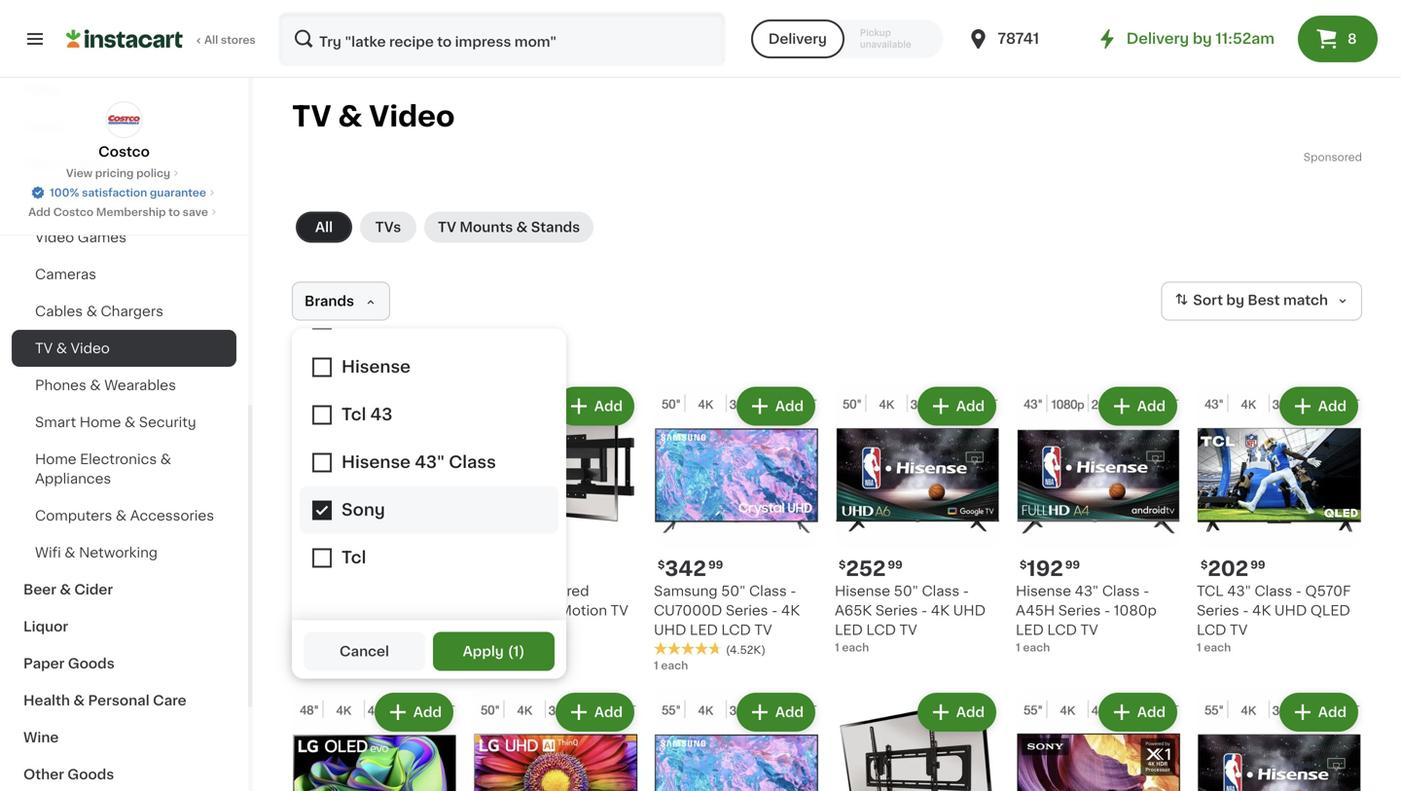 Task type: describe. For each thing, give the bounding box(es) containing it.
beer
[[23, 583, 56, 597]]

qled
[[1311, 604, 1350, 617]]

78741
[[998, 32, 1039, 46]]

sort
[[1193, 294, 1223, 307]]

full- for 55"
[[349, 604, 378, 617]]

care
[[153, 694, 186, 707]]

led for a65k
[[835, 623, 863, 637]]

wifi & networking
[[35, 546, 158, 560]]

health & personal care link
[[12, 682, 236, 719]]

all stores
[[204, 35, 256, 45]]

product group containing 342
[[654, 383, 819, 673]]

sanus preferred 26"-55" full-motion tv mount
[[292, 584, 448, 637]]

cables & chargers
[[35, 305, 164, 318]]

uhd for 202
[[1275, 604, 1307, 617]]

hisense for 192
[[1016, 584, 1071, 598]]

each inside tcl 43" class - q570f series - 4k uhd qled lcd tv 1 each
[[1204, 642, 1231, 653]]

cancel
[[340, 645, 389, 658]]

liquor
[[23, 620, 68, 634]]

floral
[[23, 120, 62, 133]]

many
[[311, 646, 342, 657]]

all stores link
[[66, 12, 257, 66]]

Best match Sort by field
[[1161, 282, 1362, 321]]

save
[[183, 207, 208, 217]]

view pricing policy
[[66, 168, 170, 179]]

view
[[66, 168, 93, 179]]

each inside hisense 43" class - a45h series - 1080p led lcd tv 1 each
[[1023, 642, 1050, 653]]

tv & video link
[[12, 330, 236, 367]]

video games link
[[12, 219, 236, 256]]

nsored
[[1325, 152, 1362, 163]]

apply
[[463, 645, 504, 658]]

43" for 192
[[1075, 584, 1099, 598]]

series for 202
[[1197, 604, 1239, 617]]

100% satisfaction guarantee button
[[30, 181, 218, 200]]

home inside home electronics & appliances
[[35, 453, 76, 466]]

tv inside sanus preferred 26"-55" full-motion tv mount
[[430, 604, 448, 617]]

mounts
[[460, 220, 513, 234]]

match
[[1284, 294, 1328, 307]]

add costco membership to save link
[[28, 204, 220, 220]]

audio link
[[12, 182, 236, 219]]

other
[[23, 768, 64, 781]]

43" for 202
[[1227, 584, 1251, 598]]

tcl
[[1197, 584, 1224, 598]]

tvs link
[[360, 212, 416, 243]]

to
[[169, 207, 180, 217]]

uhd for 252
[[953, 604, 986, 617]]

policy
[[136, 168, 170, 179]]

sanus preferred 37"-90" full-motion tv mount
[[473, 584, 628, 637]]

uhd inside samsung 50" class - cu7000d series - 4k uhd led lcd tv
[[654, 623, 686, 637]]

personal
[[88, 694, 150, 707]]

q570f
[[1305, 584, 1351, 598]]

all for all
[[315, 220, 333, 234]]

best match
[[1248, 294, 1328, 307]]

& inside home electronics & appliances
[[160, 453, 171, 466]]

cancel button
[[304, 632, 425, 671]]

video games
[[35, 231, 126, 244]]

all link
[[296, 212, 352, 243]]

1 vertical spatial video
[[35, 231, 74, 244]]

paper goods link
[[12, 645, 236, 682]]

preferred for 90"
[[525, 584, 589, 598]]

11:52am
[[1216, 32, 1275, 46]]

& inside 'link'
[[125, 416, 136, 429]]

series for 252
[[876, 604, 918, 617]]

8
[[1348, 32, 1357, 46]]

delivery button
[[751, 19, 845, 58]]

costco link
[[98, 101, 150, 162]]

delivery by 11:52am
[[1127, 32, 1275, 46]]

sort by
[[1193, 294, 1245, 307]]

class for 252
[[922, 584, 960, 598]]

brands button
[[292, 282, 390, 321]]

4k inside samsung 50" class - cu7000d series - 4k uhd led lcd tv
[[781, 604, 800, 617]]

99 for 202
[[1251, 560, 1266, 570]]

delivery for delivery by 11:52am
[[1127, 32, 1189, 46]]

each down cu7000d
[[661, 660, 688, 671]]

wifi & networking link
[[12, 534, 236, 571]]

)
[[519, 645, 525, 658]]

tv mounts & stands
[[438, 220, 580, 234]]

class inside samsung 50" class - cu7000d series - 4k uhd led lcd tv
[[749, 584, 787, 598]]

tv inside tcl 43" class - q570f series - 4k uhd qled lcd tv 1 each
[[1230, 623, 1248, 637]]

accessories
[[130, 509, 214, 523]]

membership
[[96, 207, 166, 217]]

delivery by 11:52am link
[[1096, 27, 1275, 51]]

cu7000d
[[654, 604, 722, 617]]

0 horizontal spatial tv & video
[[35, 342, 110, 355]]

home inside 'link'
[[80, 416, 121, 429]]

stands
[[531, 220, 580, 234]]

by for delivery
[[1193, 32, 1212, 46]]

costco logo image
[[106, 101, 143, 138]]

smart
[[35, 416, 76, 429]]

smart home & security link
[[12, 404, 236, 441]]

tv inside hisense 43" class - a45h series - 1080p led lcd tv 1 each
[[1081, 623, 1098, 637]]

service type group
[[751, 19, 943, 58]]

many in stock
[[311, 646, 388, 657]]

wifi
[[35, 546, 61, 560]]

1 each
[[654, 660, 688, 671]]

$ for 342
[[658, 560, 665, 570]]

beer & cider link
[[12, 571, 236, 608]]

(
[[508, 645, 513, 658]]

$ 202 99
[[1201, 559, 1266, 579]]

goods for other goods
[[67, 768, 114, 781]]

1080p
[[1114, 604, 1157, 617]]

wine
[[23, 731, 59, 744]]

stock
[[357, 646, 388, 657]]

lcd for tcl
[[1197, 623, 1227, 637]]

8 button
[[1298, 16, 1378, 62]]

home electronics & appliances
[[35, 453, 171, 486]]

paper
[[23, 657, 65, 670]]

wearables
[[104, 379, 176, 392]]

4k for 252
[[931, 604, 950, 617]]

product group containing 252
[[835, 383, 1000, 655]]

252
[[846, 559, 886, 579]]

99 for 342
[[708, 560, 723, 570]]

preferred for 55"
[[344, 584, 408, 598]]

99 for 252
[[888, 560, 903, 570]]

37"-
[[473, 604, 501, 617]]

1 right apply
[[513, 645, 519, 658]]



Task type: locate. For each thing, give the bounding box(es) containing it.
99 right 92
[[332, 560, 347, 570]]

4k left a65k
[[781, 604, 800, 617]]

instacart logo image
[[66, 27, 183, 51]]

99 inside $ 202 99
[[1251, 560, 1266, 570]]

electronics down smart home & security
[[80, 453, 157, 466]]

delivery for delivery
[[769, 32, 827, 46]]

5 99 from the left
[[1251, 560, 1266, 570]]

full- inside sanus preferred 37"-90" full-motion tv mount
[[529, 604, 559, 617]]

3 led from the left
[[1016, 623, 1044, 637]]

92
[[303, 559, 330, 579]]

2 hisense from the left
[[1016, 584, 1071, 598]]

goods for paper goods
[[68, 657, 115, 670]]

smart home & security
[[35, 416, 196, 429]]

class for 192
[[1102, 584, 1140, 598]]

99 right the 202
[[1251, 560, 1266, 570]]

audio
[[35, 194, 75, 207]]

0 vertical spatial by
[[1193, 32, 1212, 46]]

preferred down $162.99 'element'
[[525, 584, 589, 598]]

1 horizontal spatial hisense
[[1016, 584, 1071, 598]]

goods right other
[[67, 768, 114, 781]]

1 horizontal spatial 43"
[[1227, 584, 1251, 598]]

1 inside hisense 50" class - a65k series - 4k uhd led lcd tv 1 each
[[835, 642, 840, 653]]

best
[[1248, 294, 1280, 307]]

0 vertical spatial costco
[[98, 145, 150, 159]]

None search field
[[278, 12, 726, 66]]

2 horizontal spatial led
[[1016, 623, 1044, 637]]

costco up 'view pricing policy' link
[[98, 145, 150, 159]]

full- right 55"
[[349, 604, 378, 617]]

led inside hisense 43" class - a45h series - 1080p led lcd tv 1 each
[[1016, 623, 1044, 637]]

1 horizontal spatial mount
[[473, 623, 517, 637]]

chargers
[[101, 305, 164, 318]]

hisense up a65k
[[835, 584, 890, 598]]

series down the tcl
[[1197, 604, 1239, 617]]

cables & chargers link
[[12, 293, 236, 330]]

0 horizontal spatial by
[[1193, 32, 1212, 46]]

product group
[[292, 383, 457, 663], [473, 383, 638, 640], [654, 383, 819, 673], [835, 383, 1000, 655], [1016, 383, 1181, 655], [1197, 383, 1362, 655], [292, 689, 457, 791], [473, 689, 638, 791], [654, 689, 819, 791], [835, 689, 1000, 791], [1016, 689, 1181, 791], [1197, 689, 1362, 791]]

lcd inside hisense 43" class - a45h series - 1080p led lcd tv 1 each
[[1047, 623, 1077, 637]]

-
[[790, 584, 797, 598], [963, 584, 969, 598], [1144, 584, 1150, 598], [1296, 584, 1302, 598], [772, 604, 778, 617], [922, 604, 928, 617], [1104, 604, 1111, 617], [1243, 604, 1249, 617]]

1 motion from the left
[[378, 604, 426, 617]]

2 4k from the left
[[931, 604, 950, 617]]

1 goods from the top
[[68, 657, 115, 670]]

series inside hisense 43" class - a45h series - 1080p led lcd tv 1 each
[[1058, 604, 1101, 617]]

lcd for samsung
[[721, 623, 751, 637]]

motion for sanus preferred 37"-90" full-motion tv mount
[[559, 604, 607, 617]]

3 4k from the left
[[1252, 604, 1271, 617]]

lcd down a45h
[[1047, 623, 1077, 637]]

1 horizontal spatial 50"
[[894, 584, 919, 598]]

78741 button
[[967, 12, 1083, 66]]

1 horizontal spatial led
[[835, 623, 863, 637]]

class
[[749, 584, 787, 598], [922, 584, 960, 598], [1102, 584, 1140, 598], [1255, 584, 1293, 598]]

led down a45h
[[1016, 623, 1044, 637]]

1 vertical spatial goods
[[67, 768, 114, 781]]

phones & wearables
[[35, 379, 176, 392]]

uhd left 'qled'
[[1275, 604, 1307, 617]]

series right a65k
[[876, 604, 918, 617]]

1 series from the left
[[726, 604, 768, 617]]

4 $ from the left
[[1201, 560, 1208, 570]]

1 50" from the left
[[721, 584, 746, 598]]

43" inside tcl 43" class - q570f series - 4k uhd qled lcd tv 1 each
[[1227, 584, 1251, 598]]

guarantee
[[150, 187, 206, 198]]

tv inside samsung 50" class - cu7000d series - 4k uhd led lcd tv
[[755, 623, 772, 637]]

by left 11:52am
[[1193, 32, 1212, 46]]

$ inside $ 342 99
[[658, 560, 665, 570]]

1 mount from the left
[[292, 623, 336, 637]]

3 series from the left
[[1058, 604, 1101, 617]]

series up (4.52k)
[[726, 604, 768, 617]]

1 led from the left
[[690, 623, 718, 637]]

★★★★★
[[654, 642, 722, 656], [654, 642, 722, 656]]

$ up a45h
[[1020, 560, 1027, 570]]

2 full- from the left
[[529, 604, 559, 617]]

1 vertical spatial all
[[315, 220, 333, 234]]

series inside hisense 50" class - a65k series - 4k uhd led lcd tv 1 each
[[876, 604, 918, 617]]

0 vertical spatial video
[[369, 103, 455, 130]]

electronics up 100%
[[23, 157, 103, 170]]

brands
[[305, 294, 354, 308]]

1 down the tcl
[[1197, 642, 1202, 653]]

4k
[[781, 604, 800, 617], [931, 604, 950, 617], [1252, 604, 1271, 617]]

$ inside $ 252 99
[[839, 560, 846, 570]]

each down a65k
[[842, 642, 869, 653]]

4 99 from the left
[[1065, 560, 1080, 570]]

2 50" from the left
[[894, 584, 919, 598]]

0 horizontal spatial mount
[[292, 623, 336, 637]]

led down cu7000d
[[690, 623, 718, 637]]

3 lcd from the left
[[1047, 623, 1077, 637]]

preferred inside sanus preferred 26"-55" full-motion tv mount
[[344, 584, 408, 598]]

apply ( 1 )
[[463, 645, 525, 658]]

motion for sanus preferred 26"-55" full-motion tv mount
[[378, 604, 426, 617]]

92 99
[[303, 559, 347, 579]]

1 preferred from the left
[[344, 584, 408, 598]]

43" down $ 192 99
[[1075, 584, 1099, 598]]

1 horizontal spatial all
[[315, 220, 333, 234]]

50" for hisense
[[894, 584, 919, 598]]

cables
[[35, 305, 83, 318]]

samsung 50" class - cu7000d series - 4k uhd led lcd tv
[[654, 584, 800, 637]]

0 horizontal spatial home
[[35, 453, 76, 466]]

3 $ from the left
[[1020, 560, 1027, 570]]

99 inside "92 99"
[[332, 560, 347, 570]]

$ up a65k
[[839, 560, 846, 570]]

0 horizontal spatial 43"
[[1075, 584, 1099, 598]]

all left tvs
[[315, 220, 333, 234]]

1 down a65k
[[835, 642, 840, 653]]

1 4k from the left
[[781, 604, 800, 617]]

spo
[[1304, 152, 1325, 163]]

motion down $162.99 'element'
[[559, 604, 607, 617]]

0 vertical spatial goods
[[68, 657, 115, 670]]

other goods
[[23, 768, 114, 781]]

hisense 50" class - a65k series - 4k uhd led lcd tv 1 each
[[835, 584, 986, 653]]

99 inside $ 252 99
[[888, 560, 903, 570]]

26"-
[[292, 604, 321, 617]]

$ for 192
[[1020, 560, 1027, 570]]

full- for 90"
[[529, 604, 559, 617]]

add costco membership to save
[[28, 207, 208, 217]]

mount for 90"
[[473, 623, 517, 637]]

0 horizontal spatial uhd
[[654, 623, 686, 637]]

delivery inside delivery by 11:52am link
[[1127, 32, 1189, 46]]

0 horizontal spatial sanus
[[292, 584, 341, 598]]

2 led from the left
[[835, 623, 863, 637]]

full-
[[349, 604, 378, 617], [529, 604, 559, 617]]

lcd up (4.52k)
[[721, 623, 751, 637]]

goods up health & personal care
[[68, 657, 115, 670]]

1 sanus from the left
[[292, 584, 341, 598]]

0 horizontal spatial costco
[[53, 207, 94, 217]]

satisfaction
[[82, 187, 147, 198]]

series inside tcl 43" class - q570f series - 4k uhd qled lcd tv 1 each
[[1197, 604, 1239, 617]]

0 vertical spatial all
[[204, 35, 218, 45]]

99 for 192
[[1065, 560, 1080, 570]]

led for cu7000d
[[690, 623, 718, 637]]

sanus for 55"
[[292, 584, 341, 598]]

0 vertical spatial electronics
[[23, 157, 103, 170]]

1 99 from the left
[[332, 560, 347, 570]]

all inside all stores "link"
[[204, 35, 218, 45]]

$ up samsung
[[658, 560, 665, 570]]

0 horizontal spatial delivery
[[769, 32, 827, 46]]

2 series from the left
[[876, 604, 918, 617]]

hisense
[[835, 584, 890, 598], [1016, 584, 1071, 598]]

by right sort
[[1227, 294, 1245, 307]]

2 horizontal spatial 4k
[[1252, 604, 1271, 617]]

Search field
[[280, 14, 724, 64]]

4k for 202
[[1252, 604, 1271, 617]]

class inside hisense 43" class - a45h series - 1080p led lcd tv 1 each
[[1102, 584, 1140, 598]]

tvs
[[375, 220, 401, 234]]

electronics
[[23, 157, 103, 170], [80, 453, 157, 466]]

lcd down a65k
[[866, 623, 896, 637]]

sanus inside sanus preferred 37"-90" full-motion tv mount
[[473, 584, 522, 598]]

baby
[[23, 83, 60, 96]]

class inside hisense 50" class - a65k series - 4k uhd led lcd tv 1 each
[[922, 584, 960, 598]]

4 series from the left
[[1197, 604, 1239, 617]]

each down a45h
[[1023, 642, 1050, 653]]

each down the tcl
[[1204, 642, 1231, 653]]

health & personal care
[[23, 694, 186, 707]]

hisense inside hisense 50" class - a65k series - 4k uhd led lcd tv 1 each
[[835, 584, 890, 598]]

paper goods
[[23, 657, 115, 670]]

2 vertical spatial video
[[71, 342, 110, 355]]

1 horizontal spatial tv & video
[[292, 103, 455, 130]]

hisense inside hisense 43" class - a45h series - 1080p led lcd tv 1 each
[[1016, 584, 1071, 598]]

hisense for 252
[[835, 584, 890, 598]]

floral link
[[12, 108, 236, 145]]

$162.99 element
[[473, 556, 638, 581]]

0 horizontal spatial 4k
[[781, 604, 800, 617]]

4 lcd from the left
[[1197, 623, 1227, 637]]

uhd down cu7000d
[[654, 623, 686, 637]]

home electronics & appliances link
[[12, 441, 236, 497]]

0 horizontal spatial led
[[690, 623, 718, 637]]

100% satisfaction guarantee
[[50, 187, 206, 198]]

led inside hisense 50" class - a65k series - 4k uhd led lcd tv 1 each
[[835, 623, 863, 637]]

2 class from the left
[[922, 584, 960, 598]]

lcd inside tcl 43" class - q570f series - 4k uhd qled lcd tv 1 each
[[1197, 623, 1227, 637]]

1 horizontal spatial motion
[[559, 604, 607, 617]]

1 down a45h
[[1016, 642, 1021, 653]]

a45h
[[1016, 604, 1055, 617]]

1 down cu7000d
[[654, 660, 659, 671]]

tv & video
[[292, 103, 455, 130], [35, 342, 110, 355]]

1 vertical spatial costco
[[53, 207, 94, 217]]

goods
[[68, 657, 115, 670], [67, 768, 114, 781]]

2 horizontal spatial uhd
[[1275, 604, 1307, 617]]

1 horizontal spatial preferred
[[525, 584, 589, 598]]

1 horizontal spatial uhd
[[953, 604, 986, 617]]

home down phones & wearables
[[80, 416, 121, 429]]

50" right samsung
[[721, 584, 746, 598]]

2 $ from the left
[[839, 560, 846, 570]]

1 horizontal spatial costco
[[98, 145, 150, 159]]

2 preferred from the left
[[525, 584, 589, 598]]

full- inside sanus preferred 26"-55" full-motion tv mount
[[349, 604, 378, 617]]

43" inside hisense 43" class - a45h series - 1080p led lcd tv 1 each
[[1075, 584, 1099, 598]]

43"
[[1075, 584, 1099, 598], [1227, 584, 1251, 598]]

3 class from the left
[[1102, 584, 1140, 598]]

uhd inside hisense 50" class - a65k series - 4k uhd led lcd tv 1 each
[[953, 604, 986, 617]]

a65k
[[835, 604, 872, 617]]

1 vertical spatial tv & video
[[35, 342, 110, 355]]

lcd for hisense
[[866, 623, 896, 637]]

lcd inside hisense 50" class - a65k series - 4k uhd led lcd tv 1 each
[[866, 623, 896, 637]]

2 sanus from the left
[[473, 584, 522, 598]]

all for all stores
[[204, 35, 218, 45]]

$ up the tcl
[[1201, 560, 1208, 570]]

4k down $ 202 99
[[1252, 604, 1271, 617]]

99 inside $ 192 99
[[1065, 560, 1080, 570]]

computers & accessories link
[[12, 497, 236, 534]]

preferred up 55"
[[344, 584, 408, 598]]

4k inside hisense 50" class - a65k series - 4k uhd led lcd tv 1 each
[[931, 604, 950, 617]]

sanus up 37"-
[[473, 584, 522, 598]]

0 horizontal spatial full-
[[349, 604, 378, 617]]

sanus inside sanus preferred 26"-55" full-motion tv mount
[[292, 584, 341, 598]]

1 inside hisense 43" class - a45h series - 1080p led lcd tv 1 each
[[1016, 642, 1021, 653]]

1 full- from the left
[[349, 604, 378, 617]]

1 hisense from the left
[[835, 584, 890, 598]]

cameras link
[[12, 256, 236, 293]]

sanus up "26"-"
[[292, 584, 341, 598]]

99 right 252 at the right of the page
[[888, 560, 903, 570]]

2 lcd from the left
[[866, 623, 896, 637]]

mount inside sanus preferred 37"-90" full-motion tv mount
[[473, 623, 517, 637]]

home up appliances
[[35, 453, 76, 466]]

1 horizontal spatial delivery
[[1127, 32, 1189, 46]]

appliances
[[35, 472, 111, 486]]

1 class from the left
[[749, 584, 787, 598]]

$ 342 99
[[658, 559, 723, 579]]

0 horizontal spatial hisense
[[835, 584, 890, 598]]

lcd inside samsung 50" class - cu7000d series - 4k uhd led lcd tv
[[721, 623, 751, 637]]

0 horizontal spatial motion
[[378, 604, 426, 617]]

led down a65k
[[835, 623, 863, 637]]

1 vertical spatial by
[[1227, 294, 1245, 307]]

1 inside tcl 43" class - q570f series - 4k uhd qled lcd tv 1 each
[[1197, 642, 1202, 653]]

4k right a65k
[[931, 604, 950, 617]]

&
[[338, 103, 362, 130], [516, 220, 528, 234], [86, 305, 97, 318], [56, 342, 67, 355], [90, 379, 101, 392], [125, 416, 136, 429], [160, 453, 171, 466], [116, 509, 127, 523], [65, 546, 75, 560], [60, 583, 71, 597], [73, 694, 85, 707]]

4 class from the left
[[1255, 584, 1293, 598]]

1 vertical spatial electronics
[[80, 453, 157, 466]]

99 right 342
[[708, 560, 723, 570]]

other goods link
[[12, 756, 236, 791]]

product group containing 92
[[292, 383, 457, 663]]

view pricing policy link
[[66, 165, 182, 181]]

tv mounts & stands link
[[424, 212, 594, 243]]

50" inside hisense 50" class - a65k series - 4k uhd led lcd tv 1 each
[[894, 584, 919, 598]]

1 horizontal spatial by
[[1227, 294, 1245, 307]]

class for 202
[[1255, 584, 1293, 598]]

full- right the 90"
[[529, 604, 559, 617]]

all left the stores
[[204, 35, 218, 45]]

all inside all link
[[315, 220, 333, 234]]

motion inside sanus preferred 26"-55" full-motion tv mount
[[378, 604, 426, 617]]

product group containing 202
[[1197, 383, 1362, 655]]

by inside best match sort by 'field'
[[1227, 294, 1245, 307]]

342
[[665, 559, 706, 579]]

mount for 55"
[[292, 623, 336, 637]]

4k inside tcl 43" class - q570f series - 4k uhd qled lcd tv 1 each
[[1252, 604, 1271, 617]]

tv inside hisense 50" class - a65k series - 4k uhd led lcd tv 1 each
[[900, 623, 917, 637]]

electronics inside home electronics & appliances
[[80, 453, 157, 466]]

sanus for 90"
[[473, 584, 522, 598]]

cameras
[[35, 268, 96, 281]]

99 inside $ 342 99
[[708, 560, 723, 570]]

motion inside sanus preferred 37"-90" full-motion tv mount
[[559, 604, 607, 617]]

50" inside samsung 50" class - cu7000d series - 4k uhd led lcd tv
[[721, 584, 746, 598]]

1 horizontal spatial full-
[[529, 604, 559, 617]]

pricing
[[95, 168, 134, 179]]

$ inside $ 202 99
[[1201, 560, 1208, 570]]

each
[[842, 642, 869, 653], [1023, 642, 1050, 653], [1204, 642, 1231, 653], [661, 660, 688, 671]]

class inside tcl 43" class - q570f series - 4k uhd qled lcd tv 1 each
[[1255, 584, 1293, 598]]

networking
[[79, 546, 158, 560]]

mount inside sanus preferred 26"-55" full-motion tv mount
[[292, 623, 336, 637]]

delivery inside delivery button
[[769, 32, 827, 46]]

2 motion from the left
[[559, 604, 607, 617]]

electronics link
[[12, 145, 236, 182]]

mount down 37"-
[[473, 623, 517, 637]]

lcd down the tcl
[[1197, 623, 1227, 637]]

(4.52k)
[[726, 645, 766, 655]]

computers & accessories
[[35, 509, 214, 523]]

0 horizontal spatial all
[[204, 35, 218, 45]]

1 vertical spatial home
[[35, 453, 76, 466]]

100%
[[50, 187, 79, 198]]

mount down "26"-"
[[292, 623, 336, 637]]

55"
[[321, 604, 345, 617]]

$ for 202
[[1201, 560, 1208, 570]]

1 $ from the left
[[658, 560, 665, 570]]

stores
[[221, 35, 256, 45]]

99 right 192 at the right bottom of the page
[[1065, 560, 1080, 570]]

add
[[28, 207, 51, 217], [594, 399, 623, 413], [775, 399, 804, 413], [956, 399, 985, 413], [1137, 399, 1166, 413], [1318, 399, 1347, 413], [413, 706, 442, 719], [594, 706, 623, 719], [775, 706, 804, 719], [956, 706, 985, 719], [1137, 706, 1166, 719], [1318, 706, 1347, 719]]

2 goods from the top
[[67, 768, 114, 781]]

tv inside sanus preferred 37"-90" full-motion tv mount
[[611, 604, 628, 617]]

each inside hisense 50" class - a65k series - 4k uhd led lcd tv 1 each
[[842, 642, 869, 653]]

by for sort
[[1227, 294, 1245, 307]]

electronics inside 'link'
[[23, 157, 103, 170]]

50" down $ 252 99 on the bottom of the page
[[894, 584, 919, 598]]

uhd left a45h
[[953, 604, 986, 617]]

computers
[[35, 509, 112, 523]]

by inside delivery by 11:52am link
[[1193, 32, 1212, 46]]

series inside samsung 50" class - cu7000d series - 4k uhd led lcd tv
[[726, 604, 768, 617]]

1 lcd from the left
[[721, 623, 751, 637]]

2 mount from the left
[[473, 623, 517, 637]]

1 43" from the left
[[1075, 584, 1099, 598]]

phones
[[35, 379, 86, 392]]

costco down 100%
[[53, 207, 94, 217]]

series right a45h
[[1058, 604, 1101, 617]]

security
[[139, 416, 196, 429]]

1 horizontal spatial sanus
[[473, 584, 522, 598]]

phones & wearables link
[[12, 367, 236, 404]]

0 vertical spatial tv & video
[[292, 103, 455, 130]]

product group containing 192
[[1016, 383, 1181, 655]]

in
[[345, 646, 355, 657]]

1 horizontal spatial home
[[80, 416, 121, 429]]

preferred inside sanus preferred 37"-90" full-motion tv mount
[[525, 584, 589, 598]]

3 99 from the left
[[888, 560, 903, 570]]

uhd inside tcl 43" class - q570f series - 4k uhd qled lcd tv 1 each
[[1275, 604, 1307, 617]]

hisense up a45h
[[1016, 584, 1071, 598]]

0 horizontal spatial 50"
[[721, 584, 746, 598]]

1
[[835, 642, 840, 653], [1016, 642, 1021, 653], [1197, 642, 1202, 653], [513, 645, 519, 658], [654, 660, 659, 671]]

90"
[[501, 604, 526, 617]]

series for 192
[[1058, 604, 1101, 617]]

led inside samsung 50" class - cu7000d series - 4k uhd led lcd tv
[[690, 623, 718, 637]]

202
[[1208, 559, 1249, 579]]

2 43" from the left
[[1227, 584, 1251, 598]]

$ for 252
[[839, 560, 846, 570]]

motion up stock
[[378, 604, 426, 617]]

0 vertical spatial home
[[80, 416, 121, 429]]

2 99 from the left
[[708, 560, 723, 570]]

43" down $ 202 99
[[1227, 584, 1251, 598]]

hisense 43" class - a45h series - 1080p led lcd tv 1 each
[[1016, 584, 1157, 653]]

1 horizontal spatial 4k
[[931, 604, 950, 617]]

50" for samsung
[[721, 584, 746, 598]]

0 horizontal spatial preferred
[[344, 584, 408, 598]]

$ inside $ 192 99
[[1020, 560, 1027, 570]]



Task type: vqa. For each thing, say whether or not it's contained in the screenshot.
first Hisense from left
yes



